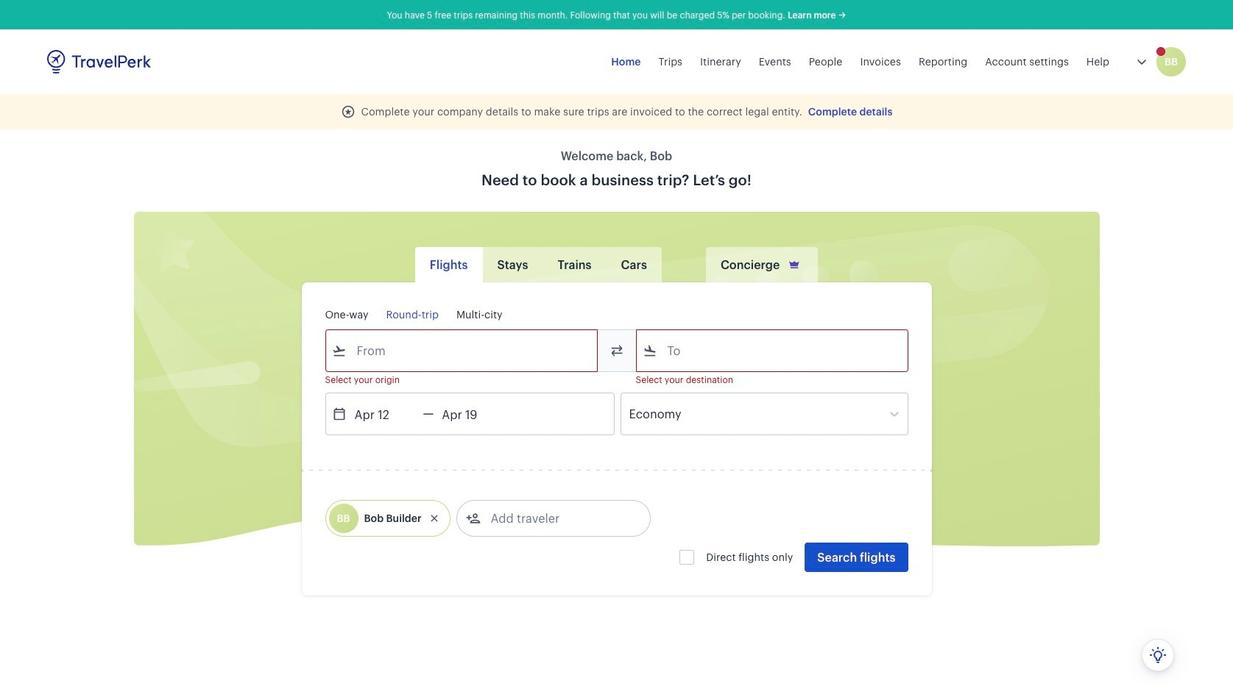 Task type: locate. For each thing, give the bounding box(es) containing it.
Return text field
[[434, 394, 510, 435]]

Depart text field
[[346, 394, 423, 435]]

To search field
[[657, 339, 888, 363]]



Task type: describe. For each thing, give the bounding box(es) containing it.
From search field
[[346, 339, 578, 363]]

Add traveler search field
[[480, 507, 634, 531]]



Task type: vqa. For each thing, say whether or not it's contained in the screenshot.
bottommost the United Airlines image
no



